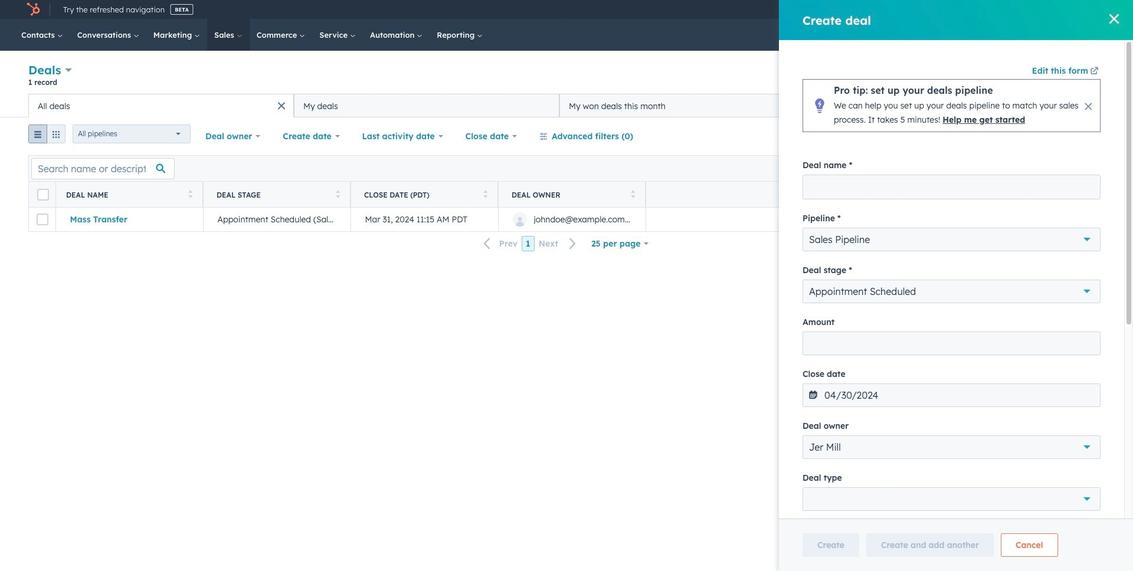 Task type: vqa. For each thing, say whether or not it's contained in the screenshot.
Branding to the bottom
no



Task type: locate. For each thing, give the bounding box(es) containing it.
4 press to sort. element from the left
[[631, 190, 635, 200]]

2 press to sort. image from the left
[[631, 190, 635, 198]]

0 horizontal spatial press to sort. image
[[336, 190, 340, 198]]

menu
[[857, 0, 1119, 19]]

5 press to sort. element from the left
[[1090, 190, 1094, 200]]

Search name or description search field
[[31, 158, 175, 179]]

0 horizontal spatial press to sort. image
[[188, 190, 192, 198]]

3 press to sort. element from the left
[[483, 190, 488, 200]]

1 press to sort. image from the left
[[188, 190, 192, 198]]

press to sort. image
[[336, 190, 340, 198], [631, 190, 635, 198]]

press to sort. image
[[188, 190, 192, 198], [483, 190, 488, 198]]

1 horizontal spatial press to sort. image
[[631, 190, 635, 198]]

banner
[[28, 61, 1105, 94]]

group
[[28, 125, 66, 148]]

press to sort. element
[[188, 190, 192, 200], [336, 190, 340, 200], [483, 190, 488, 200], [631, 190, 635, 200], [1090, 190, 1094, 200]]

Search HubSpot search field
[[959, 25, 1092, 45]]

jer mill image
[[1033, 4, 1043, 15]]

1 horizontal spatial press to sort. image
[[483, 190, 488, 198]]

2 press to sort. image from the left
[[483, 190, 488, 198]]



Task type: describe. For each thing, give the bounding box(es) containing it.
2 press to sort. element from the left
[[336, 190, 340, 200]]

1 press to sort. image from the left
[[336, 190, 340, 198]]

1 press to sort. element from the left
[[188, 190, 192, 200]]

pagination navigation
[[477, 236, 584, 252]]

marketplaces image
[[943, 5, 954, 16]]



